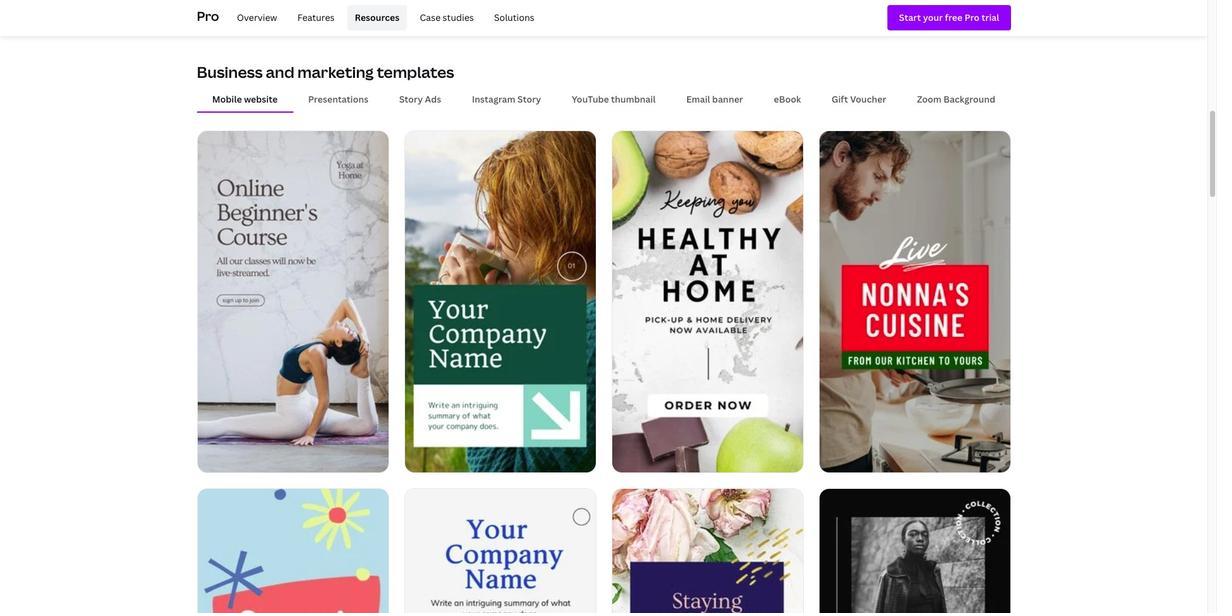 Task type: describe. For each thing, give the bounding box(es) containing it.
email banner button
[[671, 87, 759, 112]]

pro element
[[197, 0, 1011, 36]]

start your free pro trial image
[[899, 11, 1000, 25]]

story ads button
[[384, 87, 457, 112]]

story inside instagram story button
[[518, 93, 541, 105]]

youtube thumbnail
[[572, 93, 656, 105]]

overview link
[[229, 5, 285, 30]]

mobile website
[[212, 93, 278, 105]]

marketing
[[298, 62, 374, 83]]

instagram story button
[[457, 87, 557, 112]]

voucher
[[850, 93, 886, 105]]

instagram story
[[472, 93, 541, 105]]

email
[[686, 93, 710, 105]]

templates
[[377, 62, 454, 83]]

youtube
[[572, 93, 609, 105]]

mobile website button
[[197, 87, 293, 112]]

and
[[266, 62, 294, 83]]

story inside the story ads button
[[399, 93, 423, 105]]

resources link
[[347, 5, 407, 30]]

email banner
[[686, 93, 743, 105]]

solutions
[[494, 11, 535, 23]]

thumbnail
[[611, 93, 656, 105]]

overview
[[237, 11, 277, 23]]

banner
[[712, 93, 743, 105]]

case studies
[[420, 11, 474, 23]]

business and marketing templates
[[197, 62, 454, 83]]

mobile
[[212, 93, 242, 105]]

ads
[[425, 93, 441, 105]]



Task type: vqa. For each thing, say whether or not it's contained in the screenshot.
Zoom
yes



Task type: locate. For each thing, give the bounding box(es) containing it.
menu bar containing overview
[[224, 5, 542, 30]]

presentations
[[308, 93, 369, 105]]

zoom
[[917, 93, 942, 105]]

zoom background button
[[902, 87, 1011, 112]]

story
[[399, 93, 423, 105], [518, 93, 541, 105]]

story right the instagram
[[518, 93, 541, 105]]

studies
[[443, 11, 474, 23]]

youtube thumbnail button
[[557, 87, 671, 112]]

business
[[197, 62, 263, 83]]

2 story from the left
[[518, 93, 541, 105]]

menu bar inside pro element
[[224, 5, 542, 30]]

presentations button
[[293, 87, 384, 112]]

ebook
[[774, 93, 801, 105]]

features link
[[290, 5, 342, 30]]

instagram
[[472, 93, 515, 105]]

features
[[297, 11, 335, 23]]

gift voucher button
[[816, 87, 902, 112]]

website
[[244, 93, 278, 105]]

0 horizontal spatial story
[[399, 93, 423, 105]]

case
[[420, 11, 441, 23]]

gift voucher
[[832, 93, 886, 105]]

story left ads
[[399, 93, 423, 105]]

ebook button
[[759, 87, 816, 112]]

solutions link
[[487, 5, 542, 30]]

gift
[[832, 93, 848, 105]]

pro
[[197, 7, 219, 25]]

zoom background
[[917, 93, 996, 105]]

menu bar
[[224, 5, 542, 30]]

1 horizontal spatial story
[[518, 93, 541, 105]]

background
[[944, 93, 996, 105]]

story ads
[[399, 93, 441, 105]]

resources
[[355, 11, 400, 23]]

1 story from the left
[[399, 93, 423, 105]]

case studies link
[[412, 5, 481, 30]]



